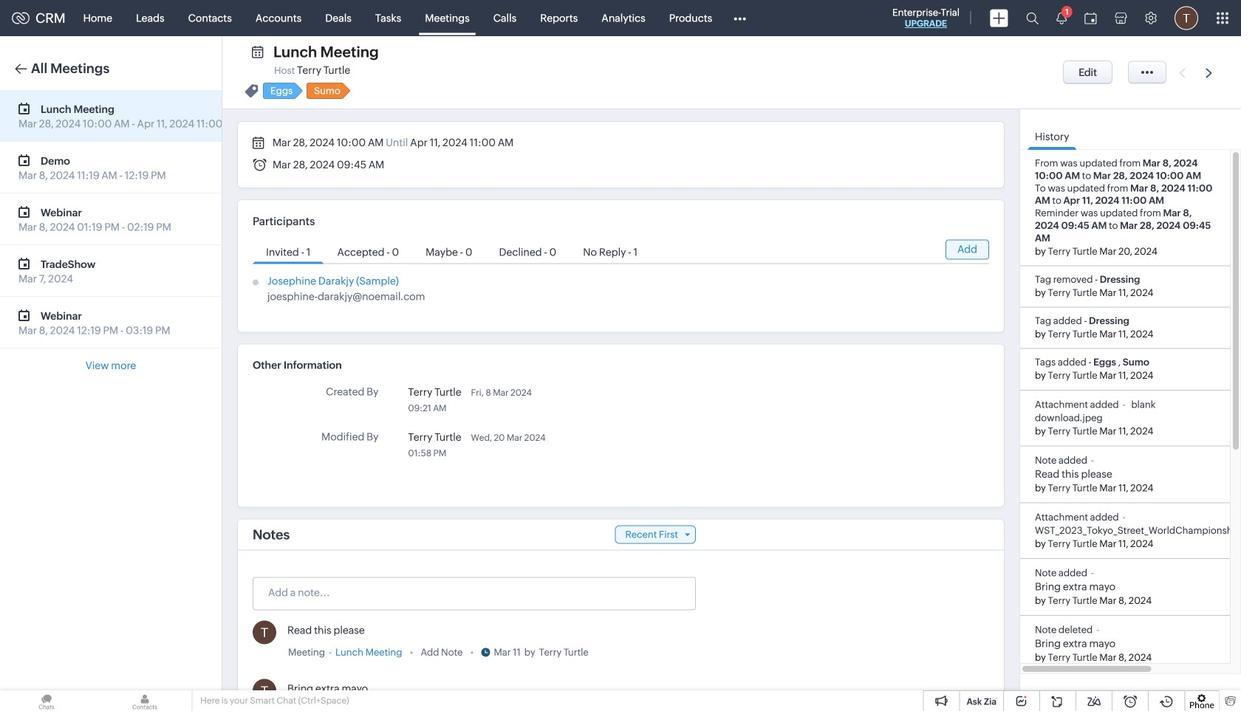 Task type: locate. For each thing, give the bounding box(es) containing it.
profile element
[[1166, 0, 1207, 36]]

Add a note... field
[[253, 586, 695, 600]]

contacts image
[[98, 691, 191, 712]]

None button
[[1063, 61, 1113, 84]]

signals element
[[1048, 0, 1076, 36]]

create menu image
[[990, 9, 1009, 27]]

calendar image
[[1085, 12, 1097, 24]]

profile image
[[1175, 6, 1199, 30]]

logo image
[[12, 12, 30, 24]]

previous record image
[[1179, 68, 1186, 78]]

chats image
[[0, 691, 93, 712]]



Task type: describe. For each thing, give the bounding box(es) containing it.
search element
[[1018, 0, 1048, 36]]

search image
[[1026, 12, 1039, 24]]

Other Modules field
[[724, 6, 756, 30]]

create menu element
[[981, 0, 1018, 36]]

next record image
[[1206, 68, 1216, 78]]



Task type: vqa. For each thing, say whether or not it's contained in the screenshot.
navigation
no



